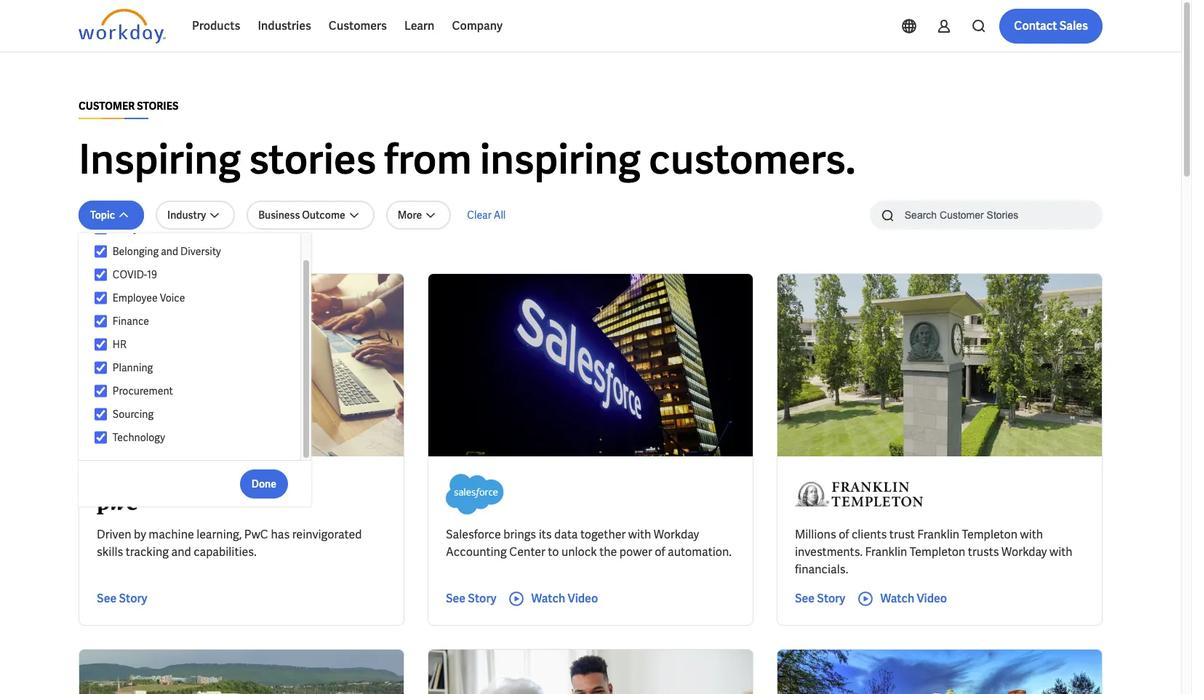 Task type: locate. For each thing, give the bounding box(es) containing it.
watch down to
[[531, 592, 566, 607]]

contact sales link
[[1000, 9, 1103, 44]]

customers
[[329, 18, 387, 33]]

see story for millions of clients trust franklin templeton with investments. franklin templeton trusts workday with financials.
[[795, 592, 846, 607]]

2 watch from the left
[[881, 592, 915, 607]]

watch down millions of clients trust franklin templeton with investments. franklin templeton trusts workday with financials.
[[881, 592, 915, 607]]

and left diversity
[[161, 245, 178, 258]]

see story link down skills
[[97, 591, 147, 608]]

0 vertical spatial franklin
[[918, 527, 960, 543]]

0 horizontal spatial see story link
[[97, 591, 147, 608]]

2 video from the left
[[917, 592, 947, 607]]

customer stories
[[79, 100, 179, 113]]

2 see from the left
[[446, 592, 466, 607]]

see story down skills
[[97, 592, 147, 607]]

technology link
[[107, 429, 287, 447]]

hr link
[[107, 336, 287, 354]]

see
[[97, 592, 117, 607], [446, 592, 466, 607], [795, 592, 815, 607]]

2 horizontal spatial see
[[795, 592, 815, 607]]

1 horizontal spatial video
[[917, 592, 947, 607]]

sourcing
[[113, 408, 154, 421]]

clients
[[852, 527, 887, 543]]

1 see from the left
[[97, 592, 117, 607]]

1 horizontal spatial of
[[839, 527, 849, 543]]

0 horizontal spatial of
[[655, 545, 666, 560]]

franklin
[[918, 527, 960, 543], [866, 545, 908, 560]]

0 horizontal spatial franklin
[[866, 545, 908, 560]]

with inside salesforce brings its data together with workday accounting center to unlock the power of automation.
[[628, 527, 651, 543]]

templeton up trusts
[[962, 527, 1018, 543]]

0 vertical spatial workday
[[654, 527, 699, 543]]

1 horizontal spatial watch
[[881, 592, 915, 607]]

1 horizontal spatial see story
[[446, 592, 497, 607]]

2 see story link from the left
[[446, 591, 497, 608]]

company button
[[443, 9, 512, 44]]

0 horizontal spatial story
[[119, 592, 147, 607]]

watch for franklin
[[881, 592, 915, 607]]

millions of clients trust franklin templeton with investments. franklin templeton trusts workday with financials.
[[795, 527, 1073, 578]]

story
[[119, 592, 147, 607], [468, 592, 497, 607], [817, 592, 846, 607]]

1 see story from the left
[[97, 592, 147, 607]]

business outcome
[[258, 209, 345, 222]]

1 horizontal spatial workday
[[1002, 545, 1047, 560]]

story down accounting
[[468, 592, 497, 607]]

story for millions of clients trust franklin templeton with investments. franklin templeton trusts workday with financials.
[[817, 592, 846, 607]]

from
[[384, 133, 472, 186]]

see down accounting
[[446, 592, 466, 607]]

19
[[147, 268, 157, 282]]

0 vertical spatial of
[[839, 527, 849, 543]]

go to the homepage image
[[79, 9, 166, 44]]

video for to
[[568, 592, 598, 607]]

0 horizontal spatial watch video
[[531, 592, 598, 607]]

1 horizontal spatial watch video link
[[857, 591, 947, 608]]

watch video link down to
[[508, 591, 598, 608]]

templeton
[[962, 527, 1018, 543], [910, 545, 966, 560]]

1 horizontal spatial with
[[1020, 527, 1043, 543]]

2 watch video from the left
[[881, 592, 947, 607]]

3 see from the left
[[795, 592, 815, 607]]

2 horizontal spatial with
[[1050, 545, 1073, 560]]

1 watch video link from the left
[[508, 591, 598, 608]]

of up investments.
[[839, 527, 849, 543]]

driven by machine learning, pwc has reinvigorated skills tracking and capabilities.
[[97, 527, 362, 560]]

1 vertical spatial franklin
[[866, 545, 908, 560]]

of right power
[[655, 545, 666, 560]]

topic button
[[79, 201, 144, 230]]

unlock
[[562, 545, 597, 560]]

and down machine at the bottom left of page
[[171, 545, 191, 560]]

2 horizontal spatial see story
[[795, 592, 846, 607]]

industry
[[167, 209, 206, 222]]

watch video down millions of clients trust franklin templeton with investments. franklin templeton trusts workday with financials.
[[881, 592, 947, 607]]

and
[[161, 245, 178, 258], [171, 545, 191, 560]]

Search Customer Stories text field
[[896, 202, 1075, 228]]

planning
[[113, 362, 153, 375]]

see for millions of clients trust franklin templeton with investments. franklin templeton trusts workday with financials.
[[795, 592, 815, 607]]

business
[[258, 209, 300, 222]]

None checkbox
[[95, 222, 107, 235], [95, 245, 107, 258], [95, 338, 107, 351], [95, 362, 107, 375], [95, 431, 107, 445], [95, 222, 107, 235], [95, 245, 107, 258], [95, 338, 107, 351], [95, 362, 107, 375], [95, 431, 107, 445]]

1 vertical spatial workday
[[1002, 545, 1047, 560]]

of
[[839, 527, 849, 543], [655, 545, 666, 560]]

3 story from the left
[[817, 592, 846, 607]]

procurement
[[113, 385, 173, 398]]

accounting
[[446, 545, 507, 560]]

0 horizontal spatial workday
[[654, 527, 699, 543]]

watch video
[[531, 592, 598, 607], [881, 592, 947, 607]]

story down tracking
[[119, 592, 147, 607]]

finance
[[113, 315, 149, 328]]

1 watch video from the left
[[531, 592, 598, 607]]

0 horizontal spatial see story
[[97, 592, 147, 607]]

0 horizontal spatial watch
[[531, 592, 566, 607]]

3 see story from the left
[[795, 592, 846, 607]]

with
[[628, 527, 651, 543], [1020, 527, 1043, 543], [1050, 545, 1073, 560]]

video
[[568, 592, 598, 607], [917, 592, 947, 607]]

story for salesforce brings its data together with workday accounting center to unlock the power of automation.
[[468, 592, 497, 607]]

workday
[[654, 527, 699, 543], [1002, 545, 1047, 560]]

see story down financials.
[[795, 592, 846, 607]]

1 horizontal spatial watch video
[[881, 592, 947, 607]]

customers.
[[649, 133, 856, 186]]

see story down accounting
[[446, 592, 497, 607]]

automation.
[[668, 545, 732, 560]]

0 vertical spatial and
[[161, 245, 178, 258]]

see story link
[[97, 591, 147, 608], [446, 591, 497, 608], [795, 591, 846, 608]]

watch video link down millions of clients trust franklin templeton with investments. franklin templeton trusts workday with financials.
[[857, 591, 947, 608]]

clear all
[[467, 209, 506, 222]]

1 video from the left
[[568, 592, 598, 607]]

2 horizontal spatial see story link
[[795, 591, 846, 608]]

driven
[[97, 527, 131, 543]]

1 vertical spatial of
[[655, 545, 666, 560]]

industries
[[258, 18, 311, 33]]

workday inside salesforce brings its data together with workday accounting center to unlock the power of automation.
[[654, 527, 699, 543]]

results
[[97, 250, 132, 263]]

1 watch from the left
[[531, 592, 566, 607]]

trusts
[[968, 545, 999, 560]]

0 horizontal spatial see
[[97, 592, 117, 607]]

pricewaterhousecoopers global licensing services corporation (pwc) image
[[97, 474, 150, 515]]

see down skills
[[97, 592, 117, 607]]

0 vertical spatial templeton
[[962, 527, 1018, 543]]

workday right trusts
[[1002, 545, 1047, 560]]

1 horizontal spatial story
[[468, 592, 497, 607]]

0 horizontal spatial with
[[628, 527, 651, 543]]

products
[[192, 18, 240, 33]]

franklin right trust at the bottom right of page
[[918, 527, 960, 543]]

None checkbox
[[95, 268, 107, 282], [95, 292, 107, 305], [95, 315, 107, 328], [95, 385, 107, 398], [95, 408, 107, 421], [95, 268, 107, 282], [95, 292, 107, 305], [95, 315, 107, 328], [95, 385, 107, 398], [95, 408, 107, 421]]

employee voice link
[[107, 290, 287, 307]]

see story link down financials.
[[795, 591, 846, 608]]

watch video down to
[[531, 592, 598, 607]]

0 horizontal spatial video
[[568, 592, 598, 607]]

customer
[[79, 100, 135, 113]]

templeton down trust at the bottom right of page
[[910, 545, 966, 560]]

clear all button
[[463, 201, 510, 230]]

1 vertical spatial and
[[171, 545, 191, 560]]

video down millions of clients trust franklin templeton with investments. franklin templeton trusts workday with financials.
[[917, 592, 947, 607]]

watch
[[531, 592, 566, 607], [881, 592, 915, 607]]

2 watch video link from the left
[[857, 591, 947, 608]]

3 see story link from the left
[[795, 591, 846, 608]]

learn
[[404, 18, 435, 33]]

and inside belonging and diversity link
[[161, 245, 178, 258]]

outcome
[[302, 209, 345, 222]]

story down financials.
[[817, 592, 846, 607]]

franklin down trust at the bottom right of page
[[866, 545, 908, 560]]

of inside millions of clients trust franklin templeton with investments. franklin templeton trusts workday with financials.
[[839, 527, 849, 543]]

data
[[554, 527, 578, 543]]

salesforce
[[446, 527, 501, 543]]

2 horizontal spatial story
[[817, 592, 846, 607]]

by
[[134, 527, 146, 543]]

see story link down accounting
[[446, 591, 497, 608]]

2 story from the left
[[468, 592, 497, 607]]

sales
[[1060, 18, 1088, 33]]

0 horizontal spatial watch video link
[[508, 591, 598, 608]]

video down unlock
[[568, 592, 598, 607]]

workday up automation.
[[654, 527, 699, 543]]

1 horizontal spatial see
[[446, 592, 466, 607]]

watch video link
[[508, 591, 598, 608], [857, 591, 947, 608]]

the
[[600, 545, 617, 560]]

planning link
[[107, 359, 287, 377]]

1 horizontal spatial see story link
[[446, 591, 497, 608]]

watch video for templeton
[[881, 592, 947, 607]]

1 horizontal spatial franklin
[[918, 527, 960, 543]]

see down financials.
[[795, 592, 815, 607]]

2 see story from the left
[[446, 592, 497, 607]]

see story
[[97, 592, 147, 607], [446, 592, 497, 607], [795, 592, 846, 607]]



Task type: describe. For each thing, give the bounding box(es) containing it.
investments.
[[795, 545, 863, 560]]

contact sales
[[1014, 18, 1088, 33]]

trust
[[890, 527, 915, 543]]

technology
[[113, 431, 165, 445]]

millions
[[795, 527, 837, 543]]

industries button
[[249, 9, 320, 44]]

see story link for millions of clients trust franklin templeton with investments. franklin templeton trusts workday with financials.
[[795, 591, 846, 608]]

1 vertical spatial templeton
[[910, 545, 966, 560]]

brings
[[504, 527, 536, 543]]

customers button
[[320, 9, 396, 44]]

and inside the driven by machine learning, pwc has reinvigorated skills tracking and capabilities.
[[171, 545, 191, 560]]

see story for salesforce brings its data together with workday accounting center to unlock the power of automation.
[[446, 592, 497, 607]]

center
[[509, 545, 546, 560]]

products button
[[183, 9, 249, 44]]

562
[[79, 250, 95, 263]]

pwc
[[244, 527, 268, 543]]

business outcome button
[[247, 201, 374, 230]]

machine
[[149, 527, 194, 543]]

employee
[[113, 292, 158, 305]]

salesforce.com image
[[446, 474, 504, 515]]

has
[[271, 527, 290, 543]]

analytics
[[113, 222, 155, 235]]

skills
[[97, 545, 123, 560]]

inspiring
[[79, 133, 241, 186]]

more
[[398, 209, 422, 222]]

watch video link for franklin
[[857, 591, 947, 608]]

financials.
[[795, 562, 849, 578]]

finance link
[[107, 313, 287, 330]]

learning,
[[197, 527, 242, 543]]

watch video for to
[[531, 592, 598, 607]]

to
[[548, 545, 559, 560]]

inspiring stories from inspiring customers.
[[79, 133, 856, 186]]

more button
[[386, 201, 451, 230]]

franklin templeton companies, llc image
[[795, 474, 923, 515]]

analytics link
[[107, 220, 287, 237]]

company
[[452, 18, 503, 33]]

stories
[[137, 100, 179, 113]]

watch for center
[[531, 592, 566, 607]]

salesforce brings its data together with workday accounting center to unlock the power of automation.
[[446, 527, 732, 560]]

stories
[[249, 133, 376, 186]]

topic
[[90, 209, 115, 222]]

learn button
[[396, 9, 443, 44]]

see for salesforce brings its data together with workday accounting center to unlock the power of automation.
[[446, 592, 466, 607]]

reinvigorated
[[292, 527, 362, 543]]

done button
[[240, 470, 288, 499]]

industry button
[[156, 201, 235, 230]]

together
[[581, 527, 626, 543]]

clear
[[467, 209, 492, 222]]

1 see story link from the left
[[97, 591, 147, 608]]

of inside salesforce brings its data together with workday accounting center to unlock the power of automation.
[[655, 545, 666, 560]]

its
[[539, 527, 552, 543]]

all
[[494, 209, 506, 222]]

hr
[[113, 338, 126, 351]]

1 story from the left
[[119, 592, 147, 607]]

belonging and diversity link
[[107, 243, 287, 260]]

watch video link for center
[[508, 591, 598, 608]]

see story link for salesforce brings its data together with workday accounting center to unlock the power of automation.
[[446, 591, 497, 608]]

power
[[620, 545, 653, 560]]

capabilities.
[[194, 545, 257, 560]]

tracking
[[126, 545, 169, 560]]

voice
[[160, 292, 185, 305]]

workday inside millions of clients trust franklin templeton with investments. franklin templeton trusts workday with financials.
[[1002, 545, 1047, 560]]

covid-19
[[113, 268, 157, 282]]

belonging
[[113, 245, 159, 258]]

sourcing link
[[107, 406, 287, 423]]

diversity
[[181, 245, 221, 258]]

employee voice
[[113, 292, 185, 305]]

contact
[[1014, 18, 1058, 33]]

procurement link
[[107, 383, 287, 400]]

562 results
[[79, 250, 132, 263]]

belonging and diversity
[[113, 245, 221, 258]]

video for templeton
[[917, 592, 947, 607]]

covid-19 link
[[107, 266, 287, 284]]

inspiring
[[480, 133, 641, 186]]

covid-
[[113, 268, 147, 282]]

done
[[252, 478, 276, 491]]



Task type: vqa. For each thing, say whether or not it's contained in the screenshot.
Education
no



